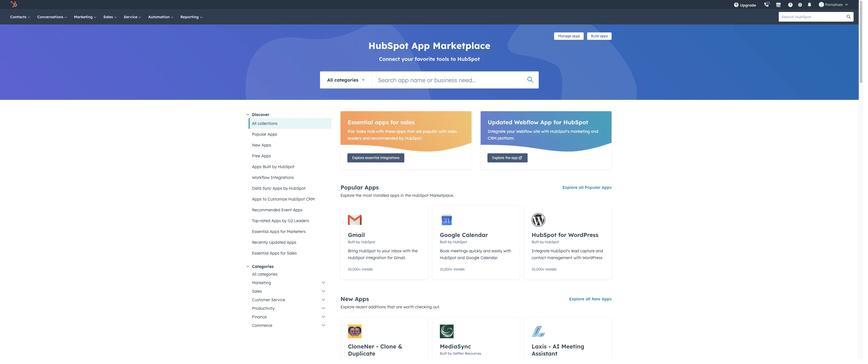Task type: vqa. For each thing, say whether or not it's contained in the screenshot.
this
no



Task type: describe. For each thing, give the bounding box(es) containing it.
explore essential integrations button
[[347, 154, 404, 163]]

site
[[534, 129, 540, 134]]

10,000 for google calendar
[[440, 267, 451, 272]]

finance link
[[249, 313, 332, 322]]

apps for build
[[600, 34, 608, 38]]

meeting
[[561, 343, 584, 350]]

by inside gmail built by hubspot
[[356, 240, 360, 244]]

hubspot down marketplace
[[458, 56, 480, 62]]

upgrade image
[[734, 3, 739, 8]]

installs for by
[[362, 267, 373, 272]]

recently
[[252, 240, 268, 245]]

2 horizontal spatial new
[[592, 297, 601, 302]]

all categories inside popup button
[[327, 77, 358, 83]]

hubspot up integration
[[359, 249, 376, 254]]

10,000 for hubspot for wordpress
[[532, 267, 543, 272]]

essential apps for marketers link
[[249, 226, 332, 237]]

pomatoes button
[[816, 0, 852, 9]]

1 vertical spatial marketing link
[[249, 279, 332, 287]]

calendar
[[462, 232, 488, 239]]

recently updated apps link
[[249, 237, 332, 248]]

all for new apps
[[586, 297, 591, 302]]

explore for explore the most installed apps in the hubspot marketplace.
[[341, 193, 355, 198]]

built for mediasync
[[440, 352, 447, 356]]

sales up customer
[[252, 289, 262, 294]]

explore recent additions that are worth checking out.
[[341, 305, 440, 310]]

gmail.
[[394, 255, 406, 261]]

capture
[[580, 249, 595, 254]]

manage apps
[[558, 34, 580, 38]]

0 horizontal spatial service
[[124, 15, 139, 19]]

explore for explore all new apps
[[569, 297, 585, 302]]

build apps
[[591, 34, 608, 38]]

all collections
[[252, 121, 277, 126]]

and inside integrate hubspot's lead capture and contact management with wordpress
[[596, 249, 603, 254]]

reporting
[[180, 15, 200, 19]]

essential apps for marketers
[[252, 229, 306, 234]]

wordpress inside integrate hubspot's lead capture and contact management with wordpress
[[583, 255, 603, 261]]

customer service
[[252, 298, 285, 303]]

built inside google calendar built by hubspot
[[440, 240, 447, 244]]

free apps link
[[249, 151, 332, 161]]

popular apps inside the popular apps 'link'
[[252, 132, 277, 137]]

new apps inside "link"
[[252, 143, 271, 148]]

with inside integrate your webflow site with hubspot's marketing and crm platform.
[[541, 129, 549, 134]]

management
[[547, 255, 573, 261]]

1 vertical spatial new apps
[[341, 295, 369, 303]]

top-rated apps by g2 leaders
[[252, 218, 309, 224]]

new apps link
[[249, 140, 332, 151]]

with inside integrate hubspot's lead capture and contact management with wordpress
[[574, 255, 582, 261]]

google inside google calendar built by hubspot
[[440, 232, 460, 239]]

Search app name or business need... search field
[[372, 71, 539, 89]]

by left g2
[[282, 218, 287, 224]]

popular inside 'link'
[[252, 132, 267, 137]]

gmail
[[348, 232, 365, 239]]

calling icon image
[[764, 2, 769, 7]]

by inside mediasync built by geffen resources
[[448, 352, 452, 356]]

apps to customize hubspot crm link
[[249, 194, 332, 205]]

for up integrate your webflow site with hubspot's marketing and crm platform.
[[554, 119, 562, 126]]

1 horizontal spatial popular
[[341, 184, 363, 191]]

by inside hubspot for wordpress built by hubspot
[[540, 240, 544, 244]]

explore for explore all popular apps
[[563, 185, 578, 190]]

0 vertical spatial sales
[[401, 119, 415, 126]]

worth
[[403, 305, 414, 310]]

clonener - clone & duplicate
[[348, 343, 402, 357]]

sales inside pair sales hub with these apps that are popular with sales leaders and recommended by hubspot.
[[356, 129, 366, 134]]

1 vertical spatial service
[[271, 298, 285, 303]]

caret image
[[247, 266, 249, 268]]

1 vertical spatial crm
[[306, 197, 315, 202]]

collections
[[258, 121, 277, 126]]

hubspot up "marketing" on the right
[[564, 119, 588, 126]]

recommended event apps
[[252, 208, 303, 213]]

0 horizontal spatial that
[[387, 305, 395, 310]]

for up these
[[391, 119, 399, 126]]

essential
[[365, 156, 379, 160]]

1 vertical spatial updated
[[269, 240, 286, 245]]

productivity link
[[249, 304, 332, 313]]

resources
[[465, 352, 481, 356]]

connect
[[379, 56, 400, 62]]

installs for wordpress
[[546, 267, 557, 272]]

marketing
[[571, 129, 590, 134]]

apps built by hubspot
[[252, 164, 295, 169]]

conversations
[[37, 15, 64, 19]]

hubspot's inside integrate hubspot's lead capture and contact management with wordpress
[[551, 249, 570, 254]]

your for webflow
[[507, 129, 515, 134]]

integrations
[[380, 156, 400, 160]]

caret image
[[247, 114, 249, 115]]

- for clonener
[[376, 343, 379, 350]]

for inside bring hubspot to your inbox with the hubspot integration for gmail.
[[387, 255, 393, 261]]

settings image
[[798, 2, 803, 8]]

marketplaces image
[[776, 3, 781, 8]]

explore the app
[[492, 156, 518, 160]]

discover button
[[247, 111, 332, 118]]

hubspot down the free apps "link"
[[278, 164, 295, 169]]

calendar.
[[481, 255, 498, 261]]

help image
[[788, 3, 793, 8]]

mediasync
[[440, 343, 471, 350]]

finance
[[252, 315, 267, 320]]

explore essential integrations
[[352, 156, 400, 160]]

data sync apps by hubspot
[[252, 186, 306, 191]]

laxis - ai meeting assistant link
[[524, 318, 612, 359]]

pair sales hub with these apps that are popular with sales leaders and recommended by hubspot.
[[348, 129, 457, 141]]

recently updated apps
[[252, 240, 296, 245]]

new inside "link"
[[252, 143, 260, 148]]

hubspot up "management" at the right bottom of the page
[[545, 240, 559, 244]]

marketplace.
[[430, 193, 454, 198]]

rated
[[260, 218, 270, 224]]

built for gmail
[[348, 240, 355, 244]]

wordpress inside hubspot for wordpress built by hubspot
[[568, 232, 599, 239]]

10,000 for gmail
[[348, 267, 359, 272]]

explore the app button
[[488, 154, 528, 163]]

inbox
[[391, 249, 402, 254]]

google inside the "book meetings quickly and easily with hubspot and google calendar."
[[466, 255, 479, 261]]

0 horizontal spatial categories
[[258, 272, 277, 277]]

- for laxis
[[549, 343, 551, 350]]

hubspot down bring
[[348, 255, 365, 261]]

recommended
[[371, 136, 398, 141]]

essential apps for sales
[[348, 119, 415, 126]]

1 horizontal spatial popular apps
[[341, 184, 379, 191]]

out.
[[433, 305, 440, 310]]

automation link
[[145, 9, 177, 24]]

to inside bring hubspot to your inbox with the hubspot integration for gmail.
[[377, 249, 381, 254]]

favorite
[[415, 56, 435, 62]]

all collections link
[[249, 118, 332, 129]]

and inside integrate your webflow site with hubspot's marketing and crm platform.
[[591, 129, 598, 134]]

duplicate
[[348, 350, 375, 357]]

essential apps for sales link
[[249, 248, 332, 259]]

upgrade
[[740, 3, 756, 7]]

bring hubspot to your inbox with the hubspot integration for gmail.
[[348, 249, 418, 261]]

installed
[[373, 193, 389, 198]]

10,000 + installs for wordpress
[[532, 267, 557, 272]]

settings link
[[797, 2, 804, 8]]

hubspot inside google calendar built by hubspot
[[453, 240, 467, 244]]

all inside popup button
[[327, 77, 333, 83]]

integration
[[366, 255, 386, 261]]

and inside pair sales hub with these apps that are popular with sales leaders and recommended by hubspot.
[[363, 136, 370, 141]]

hub
[[367, 129, 375, 134]]

2 horizontal spatial to
[[451, 56, 456, 62]]

workflow integrations link
[[249, 172, 332, 183]]

checking
[[415, 305, 432, 310]]

apps to customize hubspot crm
[[252, 197, 315, 202]]

service link
[[120, 9, 145, 24]]

your for favorite
[[402, 56, 413, 62]]

leaders
[[294, 218, 309, 224]]

hubspot.
[[405, 136, 422, 141]]

automation
[[148, 15, 171, 19]]

explore all popular apps
[[563, 185, 612, 190]]

hubspot app marketplace
[[368, 40, 490, 51]]

all for all collections link
[[252, 121, 257, 126]]

reporting link
[[177, 9, 206, 24]]

updated webflow app for hubspot
[[488, 119, 588, 126]]



Task type: locate. For each thing, give the bounding box(es) containing it.
new
[[252, 143, 260, 148], [341, 295, 353, 303], [592, 297, 601, 302]]

2 vertical spatial to
[[377, 249, 381, 254]]

hubspot image
[[10, 1, 17, 8]]

discover
[[252, 112, 269, 117]]

service left automation
[[124, 15, 139, 19]]

the inside 'button'
[[505, 156, 510, 160]]

hubspot's inside integrate your webflow site with hubspot's marketing and crm platform.
[[550, 129, 570, 134]]

your left inbox
[[382, 249, 390, 254]]

book meetings quickly and easily with hubspot and google calendar.
[[440, 249, 511, 261]]

essential apps for sales
[[252, 251, 297, 256]]

all for all categories link
[[252, 272, 257, 277]]

by inside pair sales hub with these apps that are popular with sales leaders and recommended by hubspot.
[[399, 136, 404, 141]]

3 installs from the left
[[546, 267, 557, 272]]

google calendar built by hubspot
[[440, 232, 488, 244]]

sales up leaders
[[356, 129, 366, 134]]

the left the most
[[356, 193, 362, 198]]

1 vertical spatial marketing
[[252, 281, 271, 286]]

0 horizontal spatial crm
[[306, 197, 315, 202]]

sales
[[103, 15, 114, 19], [356, 129, 366, 134], [287, 251, 297, 256], [252, 289, 262, 294]]

notifications image
[[807, 3, 812, 8]]

essential for essential apps for marketers
[[252, 229, 269, 234]]

2 + from the left
[[451, 267, 453, 272]]

all categories link
[[249, 270, 332, 279]]

2 horizontal spatial popular
[[585, 185, 601, 190]]

1 horizontal spatial integrate
[[532, 249, 550, 254]]

hubspot down gmail
[[361, 240, 375, 244]]

mediasync built by geffen resources
[[440, 343, 481, 356]]

clonener
[[348, 343, 374, 350]]

new apps
[[252, 143, 271, 148], [341, 295, 369, 303]]

by down gmail
[[356, 240, 360, 244]]

categories inside popup button
[[334, 77, 358, 83]]

1 horizontal spatial +
[[451, 267, 453, 272]]

0 vertical spatial to
[[451, 56, 456, 62]]

apps left in in the left of the page
[[390, 193, 399, 198]]

wordpress down capture
[[583, 255, 603, 261]]

1 horizontal spatial app
[[540, 119, 552, 126]]

+ for by
[[359, 267, 361, 272]]

1 horizontal spatial categories
[[334, 77, 358, 83]]

webflow left site
[[516, 129, 532, 134]]

new apps up free apps on the top of the page
[[252, 143, 271, 148]]

0 vertical spatial that
[[407, 129, 415, 134]]

webflow up site
[[514, 119, 539, 126]]

+ for wordpress
[[543, 267, 545, 272]]

to
[[451, 56, 456, 62], [263, 197, 267, 202], [377, 249, 381, 254]]

marketplace
[[433, 40, 490, 51]]

1 vertical spatial sales
[[448, 129, 457, 134]]

1 vertical spatial are
[[396, 305, 402, 310]]

0 horizontal spatial integrate
[[488, 129, 506, 134]]

installs down meetings
[[454, 267, 465, 272]]

0 vertical spatial marketing
[[74, 15, 94, 19]]

app up integrate your webflow site with hubspot's marketing and crm platform.
[[540, 119, 552, 126]]

1 vertical spatial to
[[263, 197, 267, 202]]

0 vertical spatial crm
[[488, 136, 497, 141]]

10,000 + installs down meetings
[[440, 267, 465, 272]]

integrate inside integrate your webflow site with hubspot's marketing and crm platform.
[[488, 129, 506, 134]]

ai
[[553, 343, 560, 350]]

1 horizontal spatial are
[[416, 129, 422, 134]]

hubspot's
[[550, 129, 570, 134], [551, 249, 570, 254]]

app up favorite
[[412, 40, 430, 51]]

manage apps link
[[554, 32, 584, 40]]

0 vertical spatial hubspot's
[[550, 129, 570, 134]]

- left ai
[[549, 343, 551, 350]]

webflow
[[514, 119, 539, 126], [516, 129, 532, 134]]

are up hubspot.
[[416, 129, 422, 134]]

0 horizontal spatial marketing
[[74, 15, 94, 19]]

hubspot inside 'link'
[[289, 186, 306, 191]]

1 horizontal spatial all
[[586, 297, 591, 302]]

to right the tools
[[451, 56, 456, 62]]

apps inside pair sales hub with these apps that are popular with sales leaders and recommended by hubspot.
[[397, 129, 406, 134]]

wordpress up capture
[[568, 232, 599, 239]]

0 horizontal spatial app
[[412, 40, 430, 51]]

integrate hubspot's lead capture and contact management with wordpress
[[532, 249, 603, 261]]

hubspot's up "management" at the right bottom of the page
[[551, 249, 570, 254]]

installs for built
[[454, 267, 465, 272]]

by left geffen
[[448, 352, 452, 356]]

and
[[591, 129, 598, 134], [363, 136, 370, 141], [483, 249, 491, 254], [596, 249, 603, 254], [458, 255, 465, 261]]

0 horizontal spatial -
[[376, 343, 379, 350]]

0 vertical spatial webflow
[[514, 119, 539, 126]]

crm inside integrate your webflow site with hubspot's marketing and crm platform.
[[488, 136, 497, 141]]

installs down "management" at the right bottom of the page
[[546, 267, 557, 272]]

apps up these
[[375, 119, 389, 126]]

1 vertical spatial google
[[466, 255, 479, 261]]

geffen
[[453, 352, 464, 356]]

0 vertical spatial your
[[402, 56, 413, 62]]

google up book
[[440, 232, 460, 239]]

for down the recently updated apps link
[[280, 251, 286, 256]]

free apps
[[252, 154, 271, 159]]

for down inbox
[[387, 255, 393, 261]]

service up productivity link
[[271, 298, 285, 303]]

2 10,000 + installs from the left
[[440, 267, 465, 272]]

installs
[[362, 267, 373, 272], [454, 267, 465, 272], [546, 267, 557, 272]]

1 vertical spatial that
[[387, 305, 395, 310]]

1 horizontal spatial google
[[466, 255, 479, 261]]

1 vertical spatial your
[[507, 129, 515, 134]]

pair
[[348, 129, 355, 134]]

1 horizontal spatial service
[[271, 298, 285, 303]]

hubspot up "connect" in the left of the page
[[368, 40, 409, 51]]

essential down recently
[[252, 251, 269, 256]]

10,000 + installs for built
[[440, 267, 465, 272]]

0 horizontal spatial popular
[[252, 132, 267, 137]]

bring
[[348, 249, 358, 254]]

0 vertical spatial google
[[440, 232, 460, 239]]

for inside hubspot for wordpress built by hubspot
[[558, 232, 567, 239]]

3 10,000 from the left
[[532, 267, 543, 272]]

apps for essential
[[375, 119, 389, 126]]

1 10,000 from the left
[[348, 267, 359, 272]]

clone
[[380, 343, 396, 350]]

0 vertical spatial integrate
[[488, 129, 506, 134]]

popular apps up the most
[[341, 184, 379, 191]]

by up workflow integrations
[[272, 164, 277, 169]]

apps right these
[[397, 129, 406, 134]]

+ down contact
[[543, 267, 545, 272]]

3 10,000 + installs from the left
[[532, 267, 557, 272]]

customer service link
[[249, 296, 332, 304]]

- inside the laxis - ai meeting assistant
[[549, 343, 551, 350]]

that inside pair sales hub with these apps that are popular with sales leaders and recommended by hubspot.
[[407, 129, 415, 134]]

marketplaces button
[[773, 0, 785, 9]]

0 vertical spatial essential
[[348, 119, 373, 126]]

built down gmail
[[348, 240, 355, 244]]

search button
[[844, 12, 854, 22]]

1 vertical spatial all
[[252, 121, 257, 126]]

built up contact
[[532, 240, 539, 244]]

built inside mediasync built by geffen resources
[[440, 352, 447, 356]]

explore inside "explore the app" 'button'
[[492, 156, 504, 160]]

0 horizontal spatial installs
[[362, 267, 373, 272]]

with right 'popular'
[[439, 129, 447, 134]]

popular apps down all collections
[[252, 132, 277, 137]]

2 - from the left
[[549, 343, 551, 350]]

your
[[402, 56, 413, 62], [507, 129, 515, 134], [382, 249, 390, 254]]

with up recommended
[[376, 129, 384, 134]]

notifications button
[[805, 0, 815, 9]]

0 horizontal spatial all
[[579, 185, 584, 190]]

-
[[376, 343, 379, 350], [549, 343, 551, 350]]

are left 'worth'
[[396, 305, 402, 310]]

- inside clonener - clone & duplicate
[[376, 343, 379, 350]]

0 horizontal spatial to
[[263, 197, 267, 202]]

menu
[[730, 0, 852, 9]]

0 vertical spatial all categories
[[327, 77, 358, 83]]

0 horizontal spatial popular apps
[[252, 132, 277, 137]]

are
[[416, 129, 422, 134], [396, 305, 402, 310]]

1 horizontal spatial 10,000 + installs
[[440, 267, 465, 272]]

contacts link
[[7, 9, 34, 24]]

2 vertical spatial essential
[[252, 251, 269, 256]]

integrations
[[271, 175, 294, 180]]

categories button
[[247, 263, 332, 270]]

hubspot right in in the left of the page
[[412, 193, 429, 198]]

by inside google calendar built by hubspot
[[448, 240, 452, 244]]

1 horizontal spatial marketing
[[252, 281, 271, 286]]

0 vertical spatial categories
[[334, 77, 358, 83]]

1 horizontal spatial marketing link
[[249, 279, 332, 287]]

2 installs from the left
[[454, 267, 465, 272]]

the right inbox
[[412, 249, 418, 254]]

wordpress
[[568, 232, 599, 239], [583, 255, 603, 261]]

all categories
[[327, 77, 358, 83], [252, 272, 277, 277]]

0 horizontal spatial your
[[382, 249, 390, 254]]

1 vertical spatial app
[[540, 119, 552, 126]]

sales left service link
[[103, 15, 114, 19]]

event
[[281, 208, 292, 213]]

commerce
[[252, 323, 272, 328]]

google down quickly
[[466, 255, 479, 261]]

built down free apps on the top of the page
[[263, 164, 271, 169]]

by up apps to customize hubspot crm
[[283, 186, 288, 191]]

integrate for integrate hubspot's lead capture and contact management with wordpress
[[532, 249, 550, 254]]

the inside bring hubspot to your inbox with the hubspot integration for gmail.
[[412, 249, 418, 254]]

with inside the "book meetings quickly and easily with hubspot and google calendar."
[[503, 249, 511, 254]]

essential up recently
[[252, 229, 269, 234]]

1 horizontal spatial sales link
[[249, 287, 332, 296]]

10,000 + installs for by
[[348, 267, 373, 272]]

integrate inside integrate hubspot's lead capture and contact management with wordpress
[[532, 249, 550, 254]]

sales down the recently updated apps link
[[287, 251, 297, 256]]

by inside 'link'
[[283, 186, 288, 191]]

0 vertical spatial new apps
[[252, 143, 271, 148]]

hubspot down book
[[440, 255, 457, 261]]

built for apps
[[263, 164, 271, 169]]

1 vertical spatial all categories
[[252, 272, 277, 277]]

0 vertical spatial service
[[124, 15, 139, 19]]

these
[[385, 129, 395, 134]]

hubspot's left "marketing" on the right
[[550, 129, 570, 134]]

and down hub
[[363, 136, 370, 141]]

1 vertical spatial sales link
[[249, 287, 332, 296]]

1 horizontal spatial crm
[[488, 136, 497, 141]]

0 vertical spatial marketing link
[[71, 9, 100, 24]]

0 vertical spatial popular apps
[[252, 132, 277, 137]]

0 horizontal spatial sales
[[401, 119, 415, 126]]

10,000 down book
[[440, 267, 451, 272]]

1 horizontal spatial new
[[341, 295, 353, 303]]

apps right the manage
[[572, 34, 580, 38]]

2 horizontal spatial your
[[507, 129, 515, 134]]

to up integration
[[377, 249, 381, 254]]

1 horizontal spatial installs
[[454, 267, 465, 272]]

hubspot link
[[7, 1, 21, 8]]

top-
[[252, 218, 260, 224]]

explore for explore recent additions that are worth checking out.
[[341, 305, 355, 310]]

leaders
[[348, 136, 361, 141]]

with right easily
[[503, 249, 511, 254]]

marketing link
[[71, 9, 100, 24], [249, 279, 332, 287]]

most
[[363, 193, 372, 198]]

that up hubspot.
[[407, 129, 415, 134]]

all
[[327, 77, 333, 83], [252, 121, 257, 126], [252, 272, 257, 277]]

10,000 down bring
[[348, 267, 359, 272]]

0 vertical spatial app
[[412, 40, 430, 51]]

your inside integrate your webflow site with hubspot's marketing and crm platform.
[[507, 129, 515, 134]]

all for popular apps
[[579, 185, 584, 190]]

installs down integration
[[362, 267, 373, 272]]

your left favorite
[[402, 56, 413, 62]]

0 horizontal spatial +
[[359, 267, 361, 272]]

the left the app
[[505, 156, 510, 160]]

for
[[391, 119, 399, 126], [554, 119, 562, 126], [280, 229, 286, 234], [558, 232, 567, 239], [280, 251, 286, 256], [387, 255, 393, 261]]

productivity
[[252, 306, 275, 311]]

1 vertical spatial essential
[[252, 229, 269, 234]]

data sync apps by hubspot link
[[249, 183, 332, 194]]

hubspot inside the "book meetings quickly and easily with hubspot and google calendar."
[[440, 255, 457, 261]]

for down top-rated apps by g2 leaders
[[280, 229, 286, 234]]

platform.
[[498, 136, 515, 141]]

build
[[591, 34, 599, 38]]

+ for built
[[451, 267, 453, 272]]

and down meetings
[[458, 255, 465, 261]]

2 horizontal spatial installs
[[546, 267, 557, 272]]

gmail built by hubspot
[[348, 232, 375, 244]]

1 + from the left
[[359, 267, 361, 272]]

and up calendar.
[[483, 249, 491, 254]]

for up integrate hubspot's lead capture and contact management with wordpress
[[558, 232, 567, 239]]

explore all new apps
[[569, 297, 612, 302]]

built inside gmail built by hubspot
[[348, 240, 355, 244]]

sales inside pair sales hub with these apps that are popular with sales leaders and recommended by hubspot.
[[448, 129, 457, 134]]

categories
[[252, 264, 274, 269]]

2 horizontal spatial 10,000 + installs
[[532, 267, 557, 272]]

1 horizontal spatial your
[[402, 56, 413, 62]]

1 vertical spatial all
[[586, 297, 591, 302]]

with inside bring hubspot to your inbox with the hubspot integration for gmail.
[[403, 249, 411, 254]]

built up book
[[440, 240, 447, 244]]

1 10,000 + installs from the left
[[348, 267, 373, 272]]

explore the most installed apps in the hubspot marketplace.
[[341, 193, 454, 198]]

1 horizontal spatial 10,000
[[440, 267, 451, 272]]

integrate up platform.
[[488, 129, 506, 134]]

manage
[[558, 34, 571, 38]]

1 vertical spatial webflow
[[516, 129, 532, 134]]

with up gmail.
[[403, 249, 411, 254]]

integrate for integrate your webflow site with hubspot's marketing and crm platform.
[[488, 129, 506, 134]]

apps inside 'link'
[[600, 34, 608, 38]]

with right site
[[541, 129, 549, 134]]

hubspot up recommended event apps 'link'
[[288, 197, 305, 202]]

menu containing pomatoes
[[730, 0, 852, 9]]

commerce link
[[249, 322, 332, 330]]

1 - from the left
[[376, 343, 379, 350]]

integrate up contact
[[532, 249, 550, 254]]

10,000
[[348, 267, 359, 272], [440, 267, 451, 272], [532, 267, 543, 272]]

2 vertical spatial all
[[252, 272, 257, 277]]

crm left platform.
[[488, 136, 497, 141]]

Search HubSpot search field
[[779, 12, 849, 22]]

apps
[[268, 132, 277, 137], [262, 143, 271, 148], [261, 154, 271, 159], [252, 164, 262, 169], [365, 184, 379, 191], [602, 185, 612, 190], [273, 186, 282, 191], [252, 197, 262, 202], [293, 208, 303, 213], [271, 218, 281, 224], [270, 229, 279, 234], [287, 240, 296, 245], [270, 251, 279, 256], [355, 295, 369, 303], [602, 297, 612, 302]]

explore for explore the app
[[492, 156, 504, 160]]

2 horizontal spatial +
[[543, 267, 545, 272]]

0 horizontal spatial are
[[396, 305, 402, 310]]

webflow inside integrate your webflow site with hubspot's marketing and crm platform.
[[516, 129, 532, 134]]

1 vertical spatial integrate
[[532, 249, 550, 254]]

1 horizontal spatial updated
[[488, 119, 513, 126]]

apps for manage
[[572, 34, 580, 38]]

the right in in the left of the page
[[405, 193, 411, 198]]

tools
[[437, 56, 449, 62]]

and right "marketing" on the right
[[591, 129, 598, 134]]

1 horizontal spatial sales
[[448, 129, 457, 134]]

2 vertical spatial your
[[382, 249, 390, 254]]

explore for explore essential integrations
[[352, 156, 364, 160]]

by up contact
[[540, 240, 544, 244]]

with down lead at the right
[[574, 255, 582, 261]]

book
[[440, 249, 450, 254]]

sales right 'popular'
[[448, 129, 457, 134]]

your inside bring hubspot to your inbox with the hubspot integration for gmail.
[[382, 249, 390, 254]]

0 vertical spatial are
[[416, 129, 422, 134]]

0 horizontal spatial google
[[440, 232, 460, 239]]

0 vertical spatial all
[[327, 77, 333, 83]]

1 horizontal spatial to
[[377, 249, 381, 254]]

1 vertical spatial wordpress
[[583, 255, 603, 261]]

that right additions
[[387, 305, 395, 310]]

hubspot app marketplace link
[[368, 40, 490, 51]]

are inside pair sales hub with these apps that are popular with sales leaders and recommended by hubspot.
[[416, 129, 422, 134]]

1 horizontal spatial -
[[549, 343, 551, 350]]

essential up 'pair'
[[348, 119, 373, 126]]

2 10,000 from the left
[[440, 267, 451, 272]]

search image
[[847, 15, 851, 19]]

0 horizontal spatial 10,000
[[348, 267, 359, 272]]

recent
[[356, 305, 367, 310]]

new apps up recent
[[341, 295, 369, 303]]

1 horizontal spatial that
[[407, 129, 415, 134]]

0 vertical spatial updated
[[488, 119, 513, 126]]

+ down bring hubspot to your inbox with the hubspot integration for gmail.
[[359, 267, 361, 272]]

0 horizontal spatial marketing link
[[71, 9, 100, 24]]

connect your favorite tools to hubspot
[[379, 56, 480, 62]]

1 horizontal spatial new apps
[[341, 295, 369, 303]]

1 horizontal spatial all categories
[[327, 77, 358, 83]]

popular apps
[[252, 132, 277, 137], [341, 184, 379, 191]]

essential for essential apps for sales
[[348, 119, 373, 126]]

built inside hubspot for wordpress built by hubspot
[[532, 240, 539, 244]]

and right capture
[[596, 249, 603, 254]]

in
[[401, 193, 404, 198]]

menu item
[[760, 0, 761, 9]]

crm up recommended event apps 'link'
[[306, 197, 315, 202]]

updated
[[488, 119, 513, 126], [269, 240, 286, 245]]

hubspot up meetings
[[453, 240, 467, 244]]

app
[[412, 40, 430, 51], [540, 119, 552, 126]]

hubspot up contact
[[532, 232, 557, 239]]

updated up platform.
[[488, 119, 513, 126]]

0 horizontal spatial updated
[[269, 240, 286, 245]]

by up book
[[448, 240, 452, 244]]

to up recommended
[[263, 197, 267, 202]]

1 installs from the left
[[362, 267, 373, 272]]

hubspot down workflow integrations link
[[289, 186, 306, 191]]

explore inside explore essential integrations button
[[352, 156, 364, 160]]

10,000 + installs down contact
[[532, 267, 557, 272]]

built down mediasync
[[440, 352, 447, 356]]

3 + from the left
[[543, 267, 545, 272]]

tyler black image
[[819, 2, 824, 7]]

essential for essential apps for sales
[[252, 251, 269, 256]]

easily
[[492, 249, 502, 254]]

0 horizontal spatial all categories
[[252, 272, 277, 277]]

hubspot inside gmail built by hubspot
[[361, 240, 375, 244]]

0 horizontal spatial sales link
[[100, 9, 120, 24]]

contacts
[[10, 15, 28, 19]]

1 vertical spatial hubspot's
[[551, 249, 570, 254]]

the
[[505, 156, 510, 160], [356, 193, 362, 198], [405, 193, 411, 198], [412, 249, 418, 254]]

app
[[511, 156, 518, 160]]

&
[[398, 343, 402, 350]]

10,000 down contact
[[532, 267, 543, 272]]

- left clone
[[376, 343, 379, 350]]

sales up pair sales hub with these apps that are popular with sales leaders and recommended by hubspot.
[[401, 119, 415, 126]]



